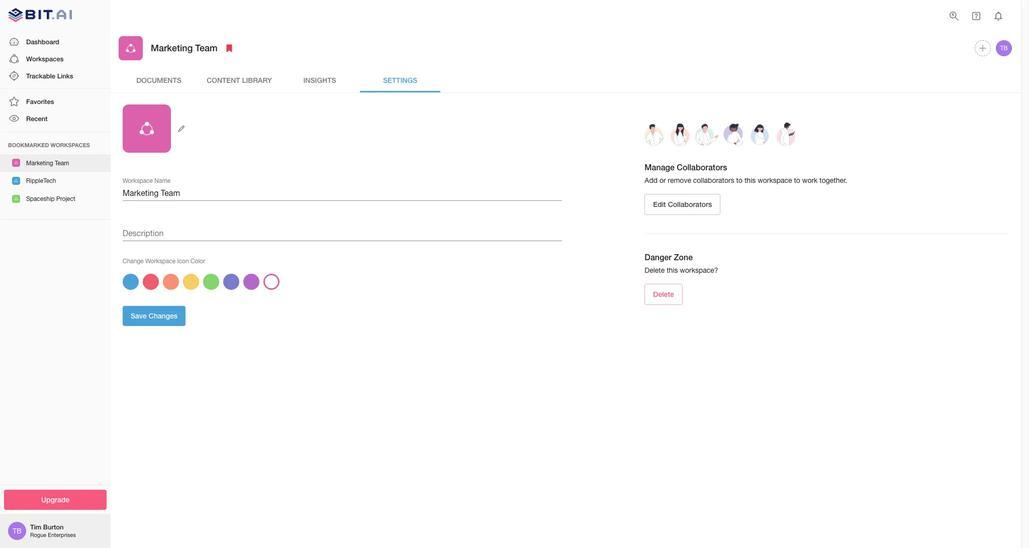 Task type: describe. For each thing, give the bounding box(es) containing it.
rogue
[[30, 533, 46, 539]]

or
[[660, 177, 666, 185]]

this inside danger zone delete this workspace?
[[667, 267, 678, 275]]

dashboard
[[26, 38, 59, 46]]

danger
[[645, 253, 672, 262]]

workspaces button
[[0, 50, 111, 67]]

collaborators for edit
[[668, 200, 713, 209]]

icon
[[177, 258, 189, 265]]

documents
[[136, 76, 182, 84]]

content library link
[[199, 68, 280, 93]]

marketing team button
[[0, 154, 111, 172]]

add
[[645, 177, 658, 185]]

bookmarked
[[8, 142, 49, 148]]

marketing team inside button
[[26, 160, 69, 167]]

collaborators
[[694, 177, 735, 185]]

library
[[242, 76, 272, 84]]

2 to from the left
[[795, 177, 801, 185]]

trackable links
[[26, 72, 73, 80]]

manage collaborators add or remove collaborators to this workspace to work together.
[[645, 163, 848, 185]]

settings link
[[360, 68, 441, 93]]

documents link
[[119, 68, 199, 93]]

favorites button
[[0, 93, 111, 110]]

trackable links button
[[0, 67, 111, 85]]

save
[[131, 312, 147, 320]]

1 vertical spatial tb
[[13, 528, 22, 536]]

work
[[803, 177, 818, 185]]

0 vertical spatial workspace
[[123, 177, 153, 184]]

delete inside danger zone delete this workspace?
[[645, 267, 665, 275]]

remove bookmark image
[[223, 42, 235, 54]]

1 vertical spatial workspace
[[145, 258, 176, 265]]

manage
[[645, 163, 675, 172]]

insights link
[[280, 68, 360, 93]]

dashboard button
[[0, 33, 111, 50]]

Workspace Name text field
[[123, 185, 562, 201]]

this inside the manage collaborators add or remove collaborators to this workspace to work together.
[[745, 177, 756, 185]]

changes
[[149, 312, 178, 320]]

settings
[[383, 76, 418, 84]]

project
[[56, 196, 75, 203]]

favorites
[[26, 98, 54, 106]]

spaceship
[[26, 196, 55, 203]]

color
[[191, 258, 205, 265]]

team inside button
[[55, 160, 69, 167]]

tab list containing documents
[[119, 68, 1014, 93]]



Task type: locate. For each thing, give the bounding box(es) containing it.
edit collaborators
[[654, 200, 713, 209]]

collaborators up collaborators
[[677, 163, 728, 172]]

delete
[[645, 267, 665, 275], [654, 290, 675, 299]]

content
[[207, 76, 240, 84]]

danger zone delete this workspace?
[[645, 253, 719, 275]]

1 horizontal spatial marketing
[[151, 42, 193, 54]]

to right collaborators
[[737, 177, 743, 185]]

0 vertical spatial tb
[[1001, 45, 1008, 52]]

rippletech button
[[0, 172, 111, 190]]

0 horizontal spatial to
[[737, 177, 743, 185]]

0 vertical spatial marketing team
[[151, 42, 218, 54]]

this down zone
[[667, 267, 678, 275]]

collaborators for manage
[[677, 163, 728, 172]]

0 horizontal spatial marketing
[[26, 160, 53, 167]]

content library
[[207, 76, 272, 84]]

edit
[[654, 200, 666, 209]]

collaborators down remove
[[668, 200, 713, 209]]

1 horizontal spatial this
[[745, 177, 756, 185]]

spaceship project
[[26, 196, 75, 203]]

delete down danger
[[645, 267, 665, 275]]

tb button
[[995, 39, 1014, 58]]

marketing up documents
[[151, 42, 193, 54]]

1 vertical spatial delete
[[654, 290, 675, 299]]

1 vertical spatial marketing team
[[26, 160, 69, 167]]

trackable
[[26, 72, 55, 80]]

tab list
[[119, 68, 1014, 93]]

upgrade
[[41, 496, 69, 504]]

insights
[[304, 76, 336, 84]]

1 horizontal spatial tb
[[1001, 45, 1008, 52]]

recent
[[26, 115, 48, 123]]

0 vertical spatial marketing
[[151, 42, 193, 54]]

workspace left the 'icon'
[[145, 258, 176, 265]]

together.
[[820, 177, 848, 185]]

delete down danger zone delete this workspace?
[[654, 290, 675, 299]]

0 horizontal spatial marketing team
[[26, 160, 69, 167]]

tim burton rogue enterprises
[[30, 524, 76, 539]]

recent button
[[0, 110, 111, 128]]

1 horizontal spatial marketing team
[[151, 42, 218, 54]]

this left workspace
[[745, 177, 756, 185]]

1 horizontal spatial to
[[795, 177, 801, 185]]

workspace left name
[[123, 177, 153, 184]]

workspaces
[[26, 55, 64, 63]]

change
[[123, 258, 144, 265]]

remove
[[668, 177, 692, 185]]

tb inside button
[[1001, 45, 1008, 52]]

marketing team up documents
[[151, 42, 218, 54]]

team up rippletech button
[[55, 160, 69, 167]]

links
[[57, 72, 73, 80]]

workspace?
[[680, 267, 719, 275]]

Workspace Description text field
[[123, 225, 562, 241]]

marketing up the rippletech
[[26, 160, 53, 167]]

0 horizontal spatial team
[[55, 160, 69, 167]]

rippletech
[[26, 178, 56, 185]]

0 vertical spatial team
[[195, 42, 218, 54]]

team
[[195, 42, 218, 54], [55, 160, 69, 167]]

marketing team down bookmarked workspaces
[[26, 160, 69, 167]]

tb
[[1001, 45, 1008, 52], [13, 528, 22, 536]]

to
[[737, 177, 743, 185], [795, 177, 801, 185]]

workspace name
[[123, 177, 171, 184]]

collaborators inside the manage collaborators add or remove collaborators to this workspace to work together.
[[677, 163, 728, 172]]

save changes button
[[123, 306, 186, 327]]

name
[[155, 177, 171, 184]]

marketing team
[[151, 42, 218, 54], [26, 160, 69, 167]]

1 vertical spatial marketing
[[26, 160, 53, 167]]

0 vertical spatial this
[[745, 177, 756, 185]]

enterprises
[[48, 533, 76, 539]]

delete button
[[645, 284, 683, 305]]

1 vertical spatial team
[[55, 160, 69, 167]]

to left work
[[795, 177, 801, 185]]

upgrade button
[[4, 490, 107, 511]]

change workspace icon color
[[123, 258, 205, 265]]

0 vertical spatial delete
[[645, 267, 665, 275]]

workspace
[[758, 177, 793, 185]]

1 vertical spatial this
[[667, 267, 678, 275]]

burton
[[43, 524, 64, 532]]

save changes
[[131, 312, 178, 320]]

1 vertical spatial collaborators
[[668, 200, 713, 209]]

0 vertical spatial collaborators
[[677, 163, 728, 172]]

edit collaborators button
[[645, 194, 721, 215]]

workspaces
[[51, 142, 90, 148]]

marketing inside marketing team button
[[26, 160, 53, 167]]

bookmarked workspaces
[[8, 142, 90, 148]]

team left remove bookmark icon at top left
[[195, 42, 218, 54]]

zone
[[674, 253, 693, 262]]

1 horizontal spatial team
[[195, 42, 218, 54]]

collaborators
[[677, 163, 728, 172], [668, 200, 713, 209]]

0 horizontal spatial this
[[667, 267, 678, 275]]

workspace
[[123, 177, 153, 184], [145, 258, 176, 265]]

0 horizontal spatial tb
[[13, 528, 22, 536]]

1 to from the left
[[737, 177, 743, 185]]

spaceship project button
[[0, 190, 111, 208]]

this
[[745, 177, 756, 185], [667, 267, 678, 275]]

collaborators inside button
[[668, 200, 713, 209]]

tim
[[30, 524, 41, 532]]

marketing
[[151, 42, 193, 54], [26, 160, 53, 167]]

delete inside 'button'
[[654, 290, 675, 299]]



Task type: vqa. For each thing, say whether or not it's contained in the screenshot.
the Manage Collaborators Add or remove collaborators to this workspace to work together.
yes



